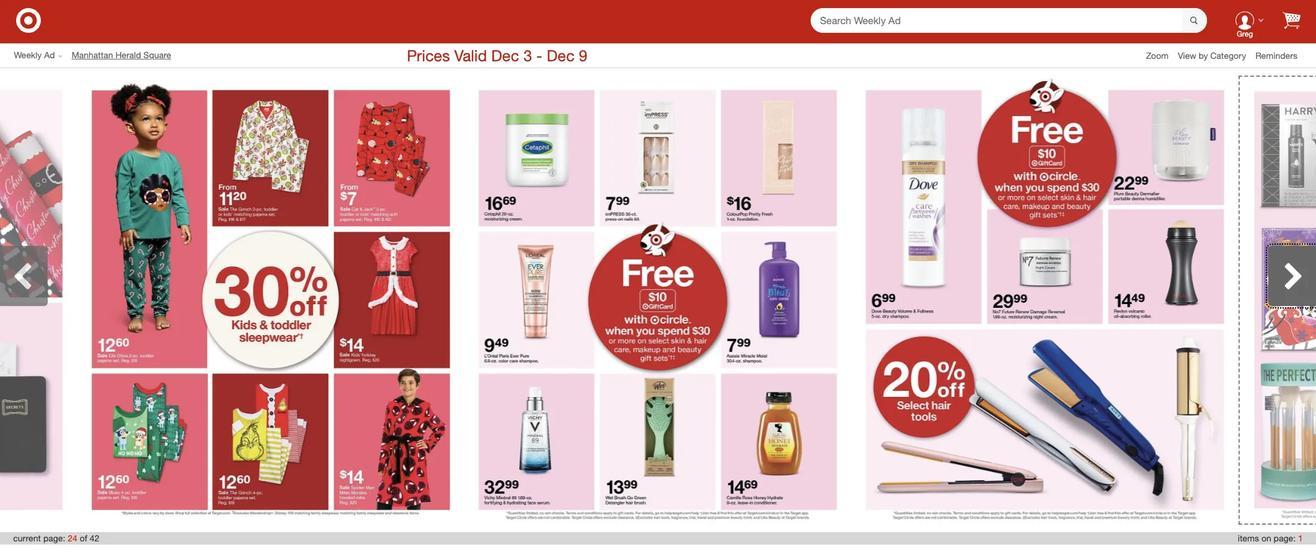 Task type: vqa. For each thing, say whether or not it's contained in the screenshot.
Dec to the right
yes



Task type: locate. For each thing, give the bounding box(es) containing it.
page 23 image
[[0, 76, 77, 525]]

manhattan
[[72, 50, 113, 60]]

dec left 3
[[492, 46, 519, 65]]

dec right -
[[547, 46, 575, 65]]

page: left 1
[[1275, 533, 1297, 544]]

page: left 24
[[43, 533, 65, 544]]

items
[[1239, 533, 1260, 544]]

0 horizontal spatial dec
[[492, 46, 519, 65]]

manhattan herald square link
[[72, 49, 181, 62]]

form
[[811, 8, 1208, 34]]

0 horizontal spatial page:
[[43, 533, 65, 544]]

zoom link
[[1147, 49, 1179, 62]]

manhattan herald square
[[72, 50, 171, 60]]

current
[[13, 533, 41, 544]]

go to target.com image
[[16, 8, 41, 33]]

1 page: from the left
[[43, 533, 65, 544]]

greg link
[[1226, 0, 1265, 40]]

2 page: from the left
[[1275, 533, 1297, 544]]

1 horizontal spatial dec
[[547, 46, 575, 65]]

page:
[[43, 533, 65, 544], [1275, 533, 1297, 544]]

page 27 image
[[1241, 77, 1317, 524]]

ad
[[44, 50, 55, 60]]

1 horizontal spatial page:
[[1275, 533, 1297, 544]]

weekly ad link
[[14, 49, 72, 62]]

square
[[144, 50, 171, 60]]

zoom
[[1147, 50, 1169, 60]]

dec
[[492, 46, 519, 65], [547, 46, 575, 65]]

weekly ad
[[14, 50, 55, 60]]

view your cart on target.com image
[[1283, 11, 1301, 29]]

zoom-in element
[[1147, 50, 1169, 60]]

view by category link
[[1179, 50, 1256, 60]]

-
[[537, 46, 543, 65]]

by
[[1199, 50, 1209, 60]]



Task type: describe. For each thing, give the bounding box(es) containing it.
9
[[579, 46, 588, 65]]

weekly
[[14, 50, 42, 60]]

Search Weekly Ad search field
[[811, 8, 1208, 34]]

prices
[[407, 46, 450, 65]]

on
[[1262, 533, 1272, 544]]

24
[[68, 533, 77, 544]]

herald
[[116, 50, 141, 60]]

page 26 image
[[852, 76, 1240, 525]]

of
[[80, 533, 87, 544]]

category
[[1211, 50, 1247, 60]]

page 25 image
[[465, 76, 852, 525]]

1
[[1299, 533, 1304, 544]]

prices valid dec 3 - dec 9
[[407, 46, 588, 65]]

42
[[90, 533, 99, 544]]

1 dec from the left
[[492, 46, 519, 65]]

3
[[524, 46, 532, 65]]

2 dec from the left
[[547, 46, 575, 65]]

items on page: 1
[[1239, 533, 1304, 544]]

reminders link
[[1256, 49, 1308, 62]]

view
[[1179, 50, 1197, 60]]

view by category
[[1179, 50, 1247, 60]]

current page: 24 of 42
[[13, 533, 99, 544]]

reminders
[[1256, 50, 1298, 60]]

valid
[[455, 46, 487, 65]]

page 24 image
[[77, 76, 465, 525]]

greg
[[1238, 29, 1254, 39]]



